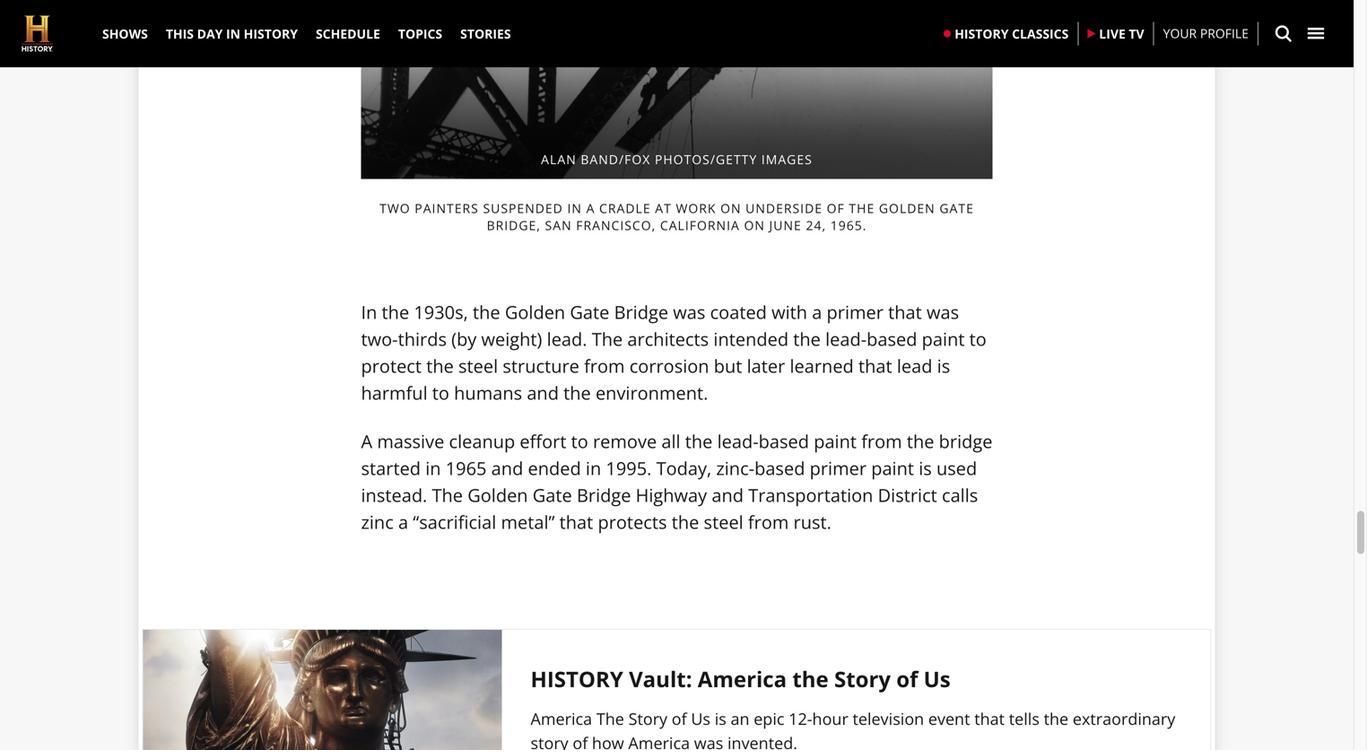 Task type: locate. For each thing, give the bounding box(es) containing it.
is left used
[[919, 456, 932, 480]]

1 vertical spatial based
[[759, 429, 810, 454]]

bridge down 1995. at left bottom
[[577, 483, 631, 507]]

1 vertical spatial gate
[[570, 300, 610, 324]]

that left tells
[[975, 708, 1005, 730]]

to
[[970, 327, 987, 351], [432, 380, 450, 405], [571, 429, 589, 454]]

that inside "a massive cleanup effort to remove all the lead-based paint from the bridge started in 1965 and ended in 1995. today, zinc-based primer paint is used instead. the golden gate bridge highway and transportation district calls zinc a "sacrificial metal" that protects the steel from rust."
[[560, 510, 594, 534]]

2 vertical spatial the
[[597, 708, 625, 730]]

that
[[889, 300, 923, 324], [859, 353, 893, 378], [560, 510, 594, 534], [975, 708, 1005, 730]]

classics
[[1013, 25, 1069, 42]]

from inside 'in the 1930s, the golden gate bridge was coated with a primer that was two-thirds (by weight) lead. the architects intended the lead-based paint to protect the steel structure from corrosion but later learned that lead is harmful to humans and the environment.'
[[584, 353, 625, 378]]

0 horizontal spatial america
[[531, 708, 593, 730]]

in left the cradle
[[568, 200, 582, 217]]

day
[[197, 25, 223, 42]]

1 horizontal spatial and
[[527, 380, 559, 405]]

paint up the 'lead'
[[922, 327, 965, 351]]

the right all
[[686, 429, 713, 454]]

2 vertical spatial a
[[399, 510, 408, 534]]

1 horizontal spatial lead-
[[826, 327, 867, 351]]

from left rust.
[[749, 510, 789, 534]]

vault:
[[629, 664, 693, 694]]

golden
[[880, 200, 936, 217], [505, 300, 566, 324], [468, 483, 528, 507]]

stories link
[[452, 0, 520, 67]]

harmful
[[361, 380, 428, 405]]

1 horizontal spatial america
[[629, 732, 690, 750]]

0 vertical spatial gate
[[940, 200, 975, 217]]

steel down zinc-
[[704, 510, 744, 534]]

from up district
[[862, 429, 903, 454]]

is left an
[[715, 708, 727, 730]]

paint up district
[[872, 456, 915, 480]]

golden right 1965.
[[880, 200, 936, 217]]

1 vertical spatial in
[[361, 300, 377, 324]]

golden up the weight)
[[505, 300, 566, 324]]

a massive cleanup effort to remove all the lead-based paint from the bridge started in 1965 and ended in 1995. today, zinc-based primer paint is used instead. the golden gate bridge highway and transportation district calls zinc a "sacrificial metal" that protects the steel from rust.
[[361, 429, 993, 534]]

1 vertical spatial bridge
[[577, 483, 631, 507]]

instead.
[[361, 483, 428, 507]]

1 horizontal spatial in
[[568, 200, 582, 217]]

two
[[380, 200, 411, 217]]

is
[[938, 353, 951, 378], [919, 456, 932, 480], [715, 708, 727, 730]]

this day in history
[[166, 25, 298, 42]]

and down 'cleanup'
[[492, 456, 524, 480]]

and down structure
[[527, 380, 559, 405]]

ended
[[528, 456, 581, 480]]

history classics link
[[935, 9, 1078, 59]]

1 vertical spatial paint
[[814, 429, 857, 454]]

0 horizontal spatial to
[[432, 380, 450, 405]]

on left june
[[745, 217, 766, 234]]

is inside 'in the 1930s, the golden gate bridge was coated with a primer that was two-thirds (by weight) lead. the architects intended the lead-based paint to protect the steel structure from corrosion but later learned that lead is harmful to humans and the environment.'
[[938, 353, 951, 378]]

underside
[[746, 200, 823, 217]]

1 horizontal spatial us
[[924, 664, 951, 694]]

1 vertical spatial us
[[691, 708, 711, 730]]

bridge inside "a massive cleanup effort to remove all the lead-based paint from the bridge started in 1965 and ended in 1995. today, zinc-based primer paint is used instead. the golden gate bridge highway and transportation district calls zinc a "sacrificial metal" that protects the steel from rust."
[[577, 483, 631, 507]]

2 vertical spatial to
[[571, 429, 589, 454]]

the down highway on the bottom of page
[[672, 510, 700, 534]]

1 vertical spatial from
[[862, 429, 903, 454]]

2 vertical spatial golden
[[468, 483, 528, 507]]

1 vertical spatial and
[[492, 456, 524, 480]]

lead- inside 'in the 1930s, the golden gate bridge was coated with a primer that was two-thirds (by weight) lead. the architects intended the lead-based paint to protect the steel structure from corrosion but later learned that lead is harmful to humans and the environment.'
[[826, 327, 867, 351]]

in
[[568, 200, 582, 217], [426, 456, 441, 480], [586, 456, 602, 480]]

epic
[[754, 708, 785, 730]]

weight)
[[482, 327, 543, 351]]

0 vertical spatial story
[[835, 664, 891, 694]]

1 horizontal spatial history
[[955, 25, 1009, 42]]

event
[[929, 708, 971, 730]]

0 vertical spatial based
[[867, 327, 918, 351]]

0 vertical spatial a
[[587, 200, 595, 217]]

steel up the 'humans'
[[459, 353, 498, 378]]

1 vertical spatial golden
[[505, 300, 566, 324]]

live
[[1100, 25, 1126, 42]]

2 horizontal spatial from
[[862, 429, 903, 454]]

0 horizontal spatial story
[[629, 708, 668, 730]]

0 vertical spatial to
[[970, 327, 987, 351]]

12-
[[789, 708, 813, 730]]

lead- up learned
[[826, 327, 867, 351]]

the up "sacrificial
[[432, 483, 463, 507]]

2 vertical spatial gate
[[533, 483, 572, 507]]

2 horizontal spatial and
[[712, 483, 744, 507]]

a left the cradle
[[587, 200, 595, 217]]

the inside 'in the 1930s, the golden gate bridge was coated with a primer that was two-thirds (by weight) lead. the architects intended the lead-based paint to protect the steel structure from corrosion but later learned that lead is harmful to humans and the environment.'
[[592, 327, 623, 351]]

the inside the two painters suspended in a cradle at work on underside of the golden gate bridge, san francisco, california on june 24, 1965.
[[850, 200, 875, 217]]

1 horizontal spatial is
[[919, 456, 932, 480]]

2 horizontal spatial is
[[938, 353, 951, 378]]

remove
[[593, 429, 657, 454]]

bridge up architects
[[614, 300, 669, 324]]

golden inside 'in the 1930s, the golden gate bridge was coated with a primer that was two-thirds (by weight) lead. the architects intended the lead-based paint to protect the steel structure from corrosion but later learned that lead is harmful to humans and the environment.'
[[505, 300, 566, 324]]

1 horizontal spatial paint
[[872, 456, 915, 480]]

2 horizontal spatial paint
[[922, 327, 965, 351]]

0 horizontal spatial is
[[715, 708, 727, 730]]

and
[[527, 380, 559, 405], [492, 456, 524, 480], [712, 483, 744, 507]]

from
[[584, 353, 625, 378], [862, 429, 903, 454], [749, 510, 789, 534]]

in right day
[[226, 25, 241, 42]]

lead-
[[826, 327, 867, 351], [718, 429, 759, 454]]

intended
[[714, 327, 789, 351]]

thirds
[[398, 327, 447, 351]]

of left "how"
[[573, 732, 588, 750]]

used
[[937, 456, 978, 480]]

the up (by
[[473, 300, 501, 324]]

at
[[655, 200, 672, 217]]

on
[[721, 200, 742, 217], [745, 217, 766, 234]]

gate
[[940, 200, 975, 217], [570, 300, 610, 324], [533, 483, 572, 507]]

history
[[955, 25, 1009, 42], [244, 25, 298, 42]]

calls
[[942, 483, 979, 507]]

of right 24,
[[827, 200, 845, 217]]

0 vertical spatial from
[[584, 353, 625, 378]]

zinc
[[361, 510, 394, 534]]

the up the two-
[[382, 300, 409, 324]]

america right "how"
[[629, 732, 690, 750]]

1 horizontal spatial in
[[361, 300, 377, 324]]

a right with
[[813, 300, 823, 324]]

1965
[[446, 456, 487, 480]]

golden up metal"
[[468, 483, 528, 507]]

san
[[545, 217, 572, 234]]

story
[[835, 664, 891, 694], [629, 708, 668, 730]]

was up the 'lead'
[[927, 300, 960, 324]]

the
[[850, 200, 875, 217], [382, 300, 409, 324], [473, 300, 501, 324], [794, 327, 821, 351], [427, 353, 454, 378], [564, 380, 591, 405], [686, 429, 713, 454], [907, 429, 935, 454], [672, 510, 700, 534], [793, 664, 829, 694], [1044, 708, 1069, 730]]

the left bridge
[[907, 429, 935, 454]]

photos/getty
[[655, 151, 758, 168]]

1 vertical spatial steel
[[704, 510, 744, 534]]

the up 12-
[[793, 664, 829, 694]]

protects
[[598, 510, 667, 534]]

2 horizontal spatial america
[[698, 664, 787, 694]]

0 vertical spatial in
[[226, 25, 241, 42]]

primer
[[827, 300, 884, 324], [810, 456, 867, 480]]

1 vertical spatial primer
[[810, 456, 867, 480]]

0 vertical spatial primer
[[827, 300, 884, 324]]

that inside the america the story of us is an epic 12-hour television event that tells the extraordinary story of how america was invented.
[[975, 708, 1005, 730]]

profile
[[1201, 25, 1249, 42]]

in up the two-
[[361, 300, 377, 324]]

history right day
[[244, 25, 298, 42]]

steel inside "a massive cleanup effort to remove all the lead-based paint from the bridge started in 1965 and ended in 1995. today, zinc-based primer paint is used instead. the golden gate bridge highway and transportation district calls zinc a "sacrificial metal" that protects the steel from rust."
[[704, 510, 744, 534]]

history classics
[[955, 25, 1069, 42]]

golden inside the two painters suspended in a cradle at work on underside of the golden gate bridge, san francisco, california on june 24, 1965.
[[880, 200, 936, 217]]

0 vertical spatial paint
[[922, 327, 965, 351]]

the right 24,
[[850, 200, 875, 217]]

0 horizontal spatial a
[[399, 510, 408, 534]]

the
[[592, 327, 623, 351], [432, 483, 463, 507], [597, 708, 625, 730]]

2 vertical spatial from
[[749, 510, 789, 534]]

from down lead. at the left of the page
[[584, 353, 625, 378]]

corrosion
[[630, 353, 710, 378]]

1 vertical spatial the
[[432, 483, 463, 507]]

0 vertical spatial golden
[[880, 200, 936, 217]]

0 horizontal spatial on
[[721, 200, 742, 217]]

1 vertical spatial is
[[919, 456, 932, 480]]

effort
[[520, 429, 567, 454]]

1 horizontal spatial a
[[587, 200, 595, 217]]

lead- up zinc-
[[718, 429, 759, 454]]

june
[[770, 217, 802, 234]]

0 vertical spatial bridge
[[614, 300, 669, 324]]

the inside the america the story of us is an epic 12-hour television event that tells the extraordinary story of how america was invented.
[[597, 708, 625, 730]]

1 vertical spatial a
[[813, 300, 823, 324]]

later
[[747, 353, 786, 378]]

0 vertical spatial the
[[592, 327, 623, 351]]

us left an
[[691, 708, 711, 730]]

paint
[[922, 327, 965, 351], [814, 429, 857, 454], [872, 456, 915, 480]]

highway
[[636, 483, 707, 507]]

bridge
[[614, 300, 669, 324], [577, 483, 631, 507]]

0 horizontal spatial in
[[226, 25, 241, 42]]

of
[[827, 200, 845, 217], [897, 664, 919, 694], [672, 708, 687, 730], [573, 732, 588, 750]]

transportation
[[749, 483, 874, 507]]

california
[[661, 217, 740, 234]]

the right tells
[[1044, 708, 1069, 730]]

0 horizontal spatial us
[[691, 708, 711, 730]]

gate inside 'in the 1930s, the golden gate bridge was coated with a primer that was two-thirds (by weight) lead. the architects intended the lead-based paint to protect the steel structure from corrosion but later learned that lead is harmful to humans and the environment.'
[[570, 300, 610, 324]]

2 vertical spatial based
[[755, 456, 806, 480]]

was inside the america the story of us is an epic 12-hour television event that tells the extraordinary story of how america was invented.
[[695, 732, 724, 750]]

2 horizontal spatial a
[[813, 300, 823, 324]]

0 vertical spatial lead-
[[826, 327, 867, 351]]

america up an
[[698, 664, 787, 694]]

but
[[714, 353, 743, 378]]

and down zinc-
[[712, 483, 744, 507]]

0 vertical spatial steel
[[459, 353, 498, 378]]

a
[[587, 200, 595, 217], [813, 300, 823, 324], [399, 510, 408, 534]]

a inside the two painters suspended in a cradle at work on underside of the golden gate bridge, san francisco, california on june 24, 1965.
[[587, 200, 595, 217]]

bridge,
[[487, 217, 541, 234]]

a
[[361, 429, 373, 454]]

history inside history classics link
[[955, 25, 1009, 42]]

1 horizontal spatial to
[[571, 429, 589, 454]]

to inside "a massive cleanup effort to remove all the lead-based paint from the bridge started in 1965 and ended in 1995. today, zinc-based primer paint is used instead. the golden gate bridge highway and transportation district calls zinc a "sacrificial metal" that protects the steel from rust."
[[571, 429, 589, 454]]

is right the 'lead'
[[938, 353, 951, 378]]

topics link
[[389, 0, 452, 67]]

primer inside 'in the 1930s, the golden gate bridge was coated with a primer that was two-thirds (by weight) lead. the architects intended the lead-based paint to protect the steel structure from corrosion but later learned that lead is harmful to humans and the environment.'
[[827, 300, 884, 324]]

0 vertical spatial us
[[924, 664, 951, 694]]

topics
[[398, 25, 443, 42]]

paint up transportation
[[814, 429, 857, 454]]

2 vertical spatial is
[[715, 708, 727, 730]]

the down thirds
[[427, 353, 454, 378]]

0 horizontal spatial and
[[492, 456, 524, 480]]

story
[[531, 732, 569, 750]]

was left "invented."
[[695, 732, 724, 750]]

0 horizontal spatial steel
[[459, 353, 498, 378]]

1 horizontal spatial steel
[[704, 510, 744, 534]]

1 vertical spatial story
[[629, 708, 668, 730]]

america up story
[[531, 708, 593, 730]]

paint inside 'in the 1930s, the golden gate bridge was coated with a primer that was two-thirds (by weight) lead. the architects intended the lead-based paint to protect the steel structure from corrosion but later learned that lead is harmful to humans and the environment.'
[[922, 327, 965, 351]]

1 vertical spatial lead-
[[718, 429, 759, 454]]

a right zinc
[[399, 510, 408, 534]]

steel inside 'in the 1930s, the golden gate bridge was coated with a primer that was two-thirds (by weight) lead. the architects intended the lead-based paint to protect the steel structure from corrosion but later learned that lead is harmful to humans and the environment.'
[[459, 353, 498, 378]]

0 horizontal spatial history
[[244, 25, 298, 42]]

us
[[924, 664, 951, 694], [691, 708, 711, 730]]

1965.
[[831, 217, 867, 234]]

0 horizontal spatial from
[[584, 353, 625, 378]]

0 vertical spatial is
[[938, 353, 951, 378]]

on right work
[[721, 200, 742, 217]]

was
[[673, 300, 706, 324], [927, 300, 960, 324], [695, 732, 724, 750]]

in left 1995. at left bottom
[[586, 456, 602, 480]]

0 horizontal spatial paint
[[814, 429, 857, 454]]

2 vertical spatial america
[[629, 732, 690, 750]]

based
[[867, 327, 918, 351], [759, 429, 810, 454], [755, 456, 806, 480]]

primer up learned
[[827, 300, 884, 324]]

golden inside "a massive cleanup effort to remove all the lead-based paint from the bridge started in 1965 and ended in 1995. today, zinc-based primer paint is used instead. the golden gate bridge highway and transportation district calls zinc a "sacrificial metal" that protects the steel from rust."
[[468, 483, 528, 507]]

with
[[772, 300, 808, 324]]

schedule
[[316, 25, 380, 42]]

and inside 'in the 1930s, the golden gate bridge was coated with a primer that was two-thirds (by weight) lead. the architects intended the lead-based paint to protect the steel structure from corrosion but later learned that lead is harmful to humans and the environment.'
[[527, 380, 559, 405]]

story up television
[[835, 664, 891, 694]]

0 vertical spatial and
[[527, 380, 559, 405]]

two painters suspended in a cradle at work on underside of the golden gate bridge, san francisco, california on june 24, 1965.
[[380, 200, 975, 234]]

0 horizontal spatial lead-
[[718, 429, 759, 454]]

that right metal"
[[560, 510, 594, 534]]

tv
[[1130, 25, 1145, 42]]

the inside "a massive cleanup effort to remove all the lead-based paint from the bridge started in 1965 and ended in 1995. today, zinc-based primer paint is used instead. the golden gate bridge highway and transportation district calls zinc a "sacrificial metal" that protects the steel from rust."
[[432, 483, 463, 507]]

us up event
[[924, 664, 951, 694]]

today,
[[657, 456, 712, 480]]

history left classics
[[955, 25, 1009, 42]]

the right lead. at the left of the page
[[592, 327, 623, 351]]

the up "how"
[[597, 708, 625, 730]]

1995.
[[606, 456, 652, 480]]

work
[[676, 200, 717, 217]]

open menu image
[[1308, 25, 1326, 43]]

primer up transportation
[[810, 456, 867, 480]]

lead
[[897, 353, 933, 378]]

story down vault: at the bottom of page
[[629, 708, 668, 730]]

2 vertical spatial paint
[[872, 456, 915, 480]]

in left 1965
[[426, 456, 441, 480]]



Task type: describe. For each thing, give the bounding box(es) containing it.
metal"
[[501, 510, 555, 534]]

1 vertical spatial america
[[531, 708, 593, 730]]

bridge
[[939, 429, 993, 454]]

an
[[731, 708, 750, 730]]

of inside the two painters suspended in a cradle at work on underside of the golden gate bridge, san francisco, california on june 24, 1965.
[[827, 200, 845, 217]]

golden gate bridge paint image
[[361, 0, 993, 179]]

1 horizontal spatial story
[[835, 664, 891, 694]]

history
[[531, 664, 624, 694]]

extraordinary
[[1073, 708, 1176, 730]]

started
[[361, 456, 421, 480]]

in inside 'in the 1930s, the golden gate bridge was coated with a primer that was two-thirds (by weight) lead. the architects intended the lead-based paint to protect the steel structure from corrosion but later learned that lead is harmful to humans and the environment.'
[[361, 300, 377, 324]]

this day in history link
[[157, 0, 307, 67]]

all
[[662, 429, 681, 454]]

your profile
[[1164, 25, 1249, 42]]

0 horizontal spatial in
[[426, 456, 441, 480]]

lead- inside "a massive cleanup effort to remove all the lead-based paint from the bridge started in 1965 and ended in 1995. today, zinc-based primer paint is used instead. the golden gate bridge highway and transportation district calls zinc a "sacrificial metal" that protects the steel from rust."
[[718, 429, 759, 454]]

alan band/fox photos/getty images
[[541, 151, 813, 168]]

suspended
[[483, 200, 564, 217]]

was up architects
[[673, 300, 706, 324]]

environment.
[[596, 380, 709, 405]]

images
[[762, 151, 813, 168]]

1 vertical spatial to
[[432, 380, 450, 405]]

history inside this day in history link
[[244, 25, 298, 42]]

tells
[[1010, 708, 1040, 730]]

a inside "a massive cleanup effort to remove all the lead-based paint from the bridge started in 1965 and ended in 1995. today, zinc-based primer paint is used instead. the golden gate bridge highway and transportation district calls zinc a "sacrificial metal" that protects the steel from rust."
[[399, 510, 408, 534]]

of up television
[[897, 664, 919, 694]]

invented.
[[728, 732, 798, 750]]

the up learned
[[794, 327, 821, 351]]

"sacrificial
[[413, 510, 497, 534]]

is inside the america the story of us is an epic 12-hour television event that tells the extraordinary story of how america was invented.
[[715, 708, 727, 730]]

based inside 'in the 1930s, the golden gate bridge was coated with a primer that was two-thirds (by weight) lead. the architects intended the lead-based paint to protect the steel structure from corrosion but later learned that lead is harmful to humans and the environment.'
[[867, 327, 918, 351]]

humans
[[454, 380, 523, 405]]

protect
[[361, 353, 422, 378]]

in the 1930s, the golden gate bridge was coated with a primer that was two-thirds (by weight) lead. the architects intended the lead-based paint to protect the steel structure from corrosion but later learned that lead is harmful to humans and the environment.
[[361, 300, 987, 405]]

cradle
[[600, 200, 651, 217]]

bridge inside 'in the 1930s, the golden gate bridge was coated with a primer that was two-thirds (by weight) lead. the architects intended the lead-based paint to protect the steel structure from corrosion but later learned that lead is harmful to humans and the environment.'
[[614, 300, 669, 324]]

shows
[[102, 25, 148, 42]]

gate inside "a massive cleanup effort to remove all the lead-based paint from the bridge started in 1965 and ended in 1995. today, zinc-based primer paint is used instead. the golden gate bridge highway and transportation district calls zinc a "sacrificial metal" that protects the steel from rust."
[[533, 483, 572, 507]]

0 vertical spatial america
[[698, 664, 787, 694]]

live tv
[[1100, 25, 1145, 42]]

paint for primer
[[872, 456, 915, 480]]

(by
[[452, 327, 477, 351]]

hour
[[813, 708, 849, 730]]

coated
[[711, 300, 767, 324]]

that left the 'lead'
[[859, 353, 893, 378]]

1930s,
[[414, 300, 468, 324]]

the down structure
[[564, 380, 591, 405]]

television
[[853, 708, 925, 730]]

of down vault: at the bottom of page
[[672, 708, 687, 730]]

lead.
[[547, 327, 588, 351]]

how
[[592, 732, 625, 750]]

2 horizontal spatial to
[[970, 327, 987, 351]]

the inside the america the story of us is an epic 12-hour television event that tells the extraordinary story of how america was invented.
[[1044, 708, 1069, 730]]

a inside 'in the 1930s, the golden gate bridge was coated with a primer that was two-thirds (by weight) lead. the architects intended the lead-based paint to protect the steel structure from corrosion but later learned that lead is harmful to humans and the environment.'
[[813, 300, 823, 324]]

alan
[[541, 151, 577, 168]]

is inside "a massive cleanup effort to remove all the lead-based paint from the bridge started in 1965 and ended in 1995. today, zinc-based primer paint is used instead. the golden gate bridge highway and transportation district calls zinc a "sacrificial metal" that protects the steel from rust."
[[919, 456, 932, 480]]

1 horizontal spatial on
[[745, 217, 766, 234]]

francisco,
[[576, 217, 656, 234]]

gate inside the two painters suspended in a cradle at work on underside of the golden gate bridge, san francisco, california on june 24, 1965.
[[940, 200, 975, 217]]

primer inside "a massive cleanup effort to remove all the lead-based paint from the bridge started in 1965 and ended in 1995. today, zinc-based primer paint is used instead. the golden gate bridge highway and transportation district calls zinc a "sacrificial metal" that protects the steel from rust."
[[810, 456, 867, 480]]

cleanup
[[449, 429, 515, 454]]

paint for based
[[922, 327, 965, 351]]

learned
[[790, 353, 854, 378]]

2 horizontal spatial in
[[586, 456, 602, 480]]

stories
[[461, 25, 511, 42]]

two-
[[361, 327, 398, 351]]

history vault: america the story of us
[[531, 664, 951, 694]]

live tv link
[[1079, 9, 1154, 59]]

structure
[[503, 353, 580, 378]]

rust.
[[794, 510, 832, 534]]

2 vertical spatial and
[[712, 483, 744, 507]]

1 horizontal spatial from
[[749, 510, 789, 534]]

shows link
[[93, 0, 157, 67]]

24,
[[806, 217, 827, 234]]

us inside the america the story of us is an epic 12-hour television event that tells the extraordinary story of how america was invented.
[[691, 708, 711, 730]]

your
[[1164, 25, 1198, 42]]

architects
[[628, 327, 709, 351]]

in inside the two painters suspended in a cradle at work on underside of the golden gate bridge, san francisco, california on june 24, 1965.
[[568, 200, 582, 217]]

zinc-
[[717, 456, 755, 480]]

massive
[[377, 429, 445, 454]]

story inside the america the story of us is an epic 12-hour television event that tells the extraordinary story of how america was invented.
[[629, 708, 668, 730]]

band/fox
[[581, 151, 651, 168]]

history logo image
[[22, 16, 53, 52]]

schedule link
[[307, 0, 389, 67]]

that up the 'lead'
[[889, 300, 923, 324]]

painters
[[415, 200, 479, 217]]

america the story of us is an epic 12-hour television event that tells the extraordinary story of how america was invented.
[[531, 708, 1176, 750]]

district
[[878, 483, 938, 507]]

your profile link
[[1164, 24, 1249, 43]]



Task type: vqa. For each thing, say whether or not it's contained in the screenshot.
This Day In History
yes



